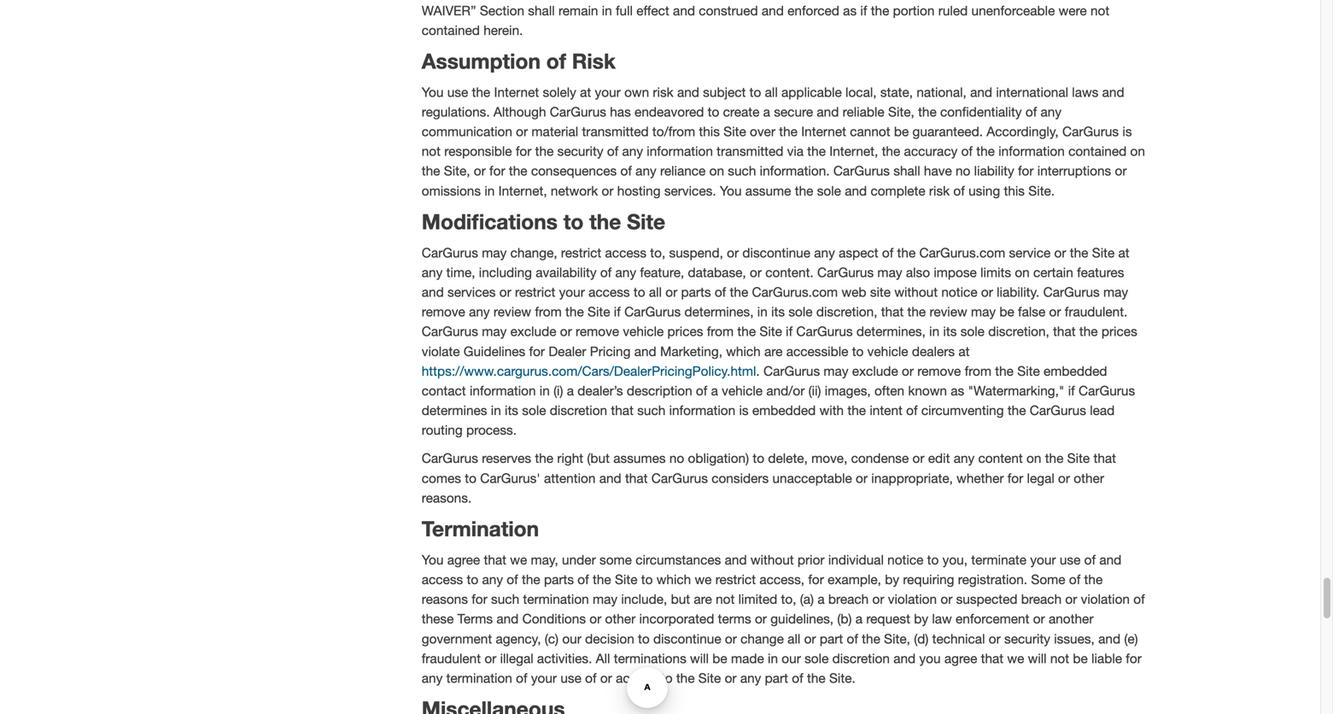 Task type: describe. For each thing, give the bounding box(es) containing it.
complete
[[871, 183, 926, 198]]

0 horizontal spatial our
[[562, 631, 582, 646]]

you for your
[[422, 84, 444, 100]]

2 horizontal spatial vehicle
[[868, 344, 909, 359]]

1 horizontal spatial internet
[[801, 124, 847, 139]]

consequences
[[531, 163, 617, 179]]

2 prices from the left
[[1102, 324, 1138, 339]]

contact
[[422, 383, 466, 398]]

your up some
[[1030, 552, 1056, 568]]

without inside you agree that we may, under some circumstances and without prior individual notice to you, terminate your use of and access to any of the parts of the site to which we restrict access, for example, by requiring registration. some of the reasons for such termination may include, but are not limited to, (a) a breach or violation or suspected breach or violation of these terms and conditions or other incorporated terms or guidelines, (b) a request by law enforcement or another government agency, (c) our decision to discontinue or change all or part of the site, (d) technical or security issues, and (e) fraudulent or illegal activities. all terminations will be made in our sole discretion and you agree that we will not be liable for any termination of your use of or access to the site or any part of the site.
[[751, 552, 794, 568]]

limited
[[739, 592, 778, 607]]

discontinue inside you agree that we may, under some circumstances and without prior individual notice to you, terminate your use of and access to any of the parts of the site to which we restrict access, for example, by requiring registration. some of the reasons for such termination may include, but are not limited to, (a) a breach or violation or suspected breach or violation of these terms and conditions or other incorporated terms or guidelines, (b) a request by law enforcement or another government agency, (c) our decision to discontinue or change all or part of the site, (d) technical or security issues, and (e) fraudulent or illegal activities. all terminations will be made in our sole discretion and you agree that we will not be liable for any termination of your use of or access to the site or any part of the site.
[[653, 631, 721, 646]]

(c)
[[545, 631, 559, 646]]

suspected
[[956, 592, 1018, 607]]

or right false
[[1049, 304, 1061, 320]]

assumes
[[614, 451, 666, 466]]

individual
[[828, 552, 884, 568]]

web
[[842, 284, 867, 300]]

in inside you agree that we may, under some circumstances and without prior individual notice to you, terminate your use of and access to any of the parts of the site to which we restrict access, for example, by requiring registration. some of the reasons for such termination may include, but are not limited to, (a) a breach or violation or suspected breach or violation of these terms and conditions or other incorporated terms or guidelines, (b) a request by law enforcement or another government agency, (c) our decision to discontinue or change all or part of the site, (d) technical or security issues, and (e) fraudulent or illegal activities. all terminations will be made in our sole discretion and you agree that we will not be liable for any termination of your use of or access to the site or any part of the site.
[[768, 651, 778, 666]]

of up solely at the top left
[[547, 48, 566, 73]]

some
[[600, 552, 632, 568]]

site
[[870, 284, 891, 300]]

to up considers
[[753, 451, 765, 466]]

for inside "cargurus reserves the right (but assumes no obligation) to delete, move, condense or edit any content on the site that comes to cargurus' attention and that cargurus considers unacceptable or inappropriate, whether for legal or other reasons."
[[1008, 471, 1024, 486]]

sole up as
[[961, 324, 985, 339]]

of down "known"
[[906, 403, 918, 418]]

comes
[[422, 471, 461, 486]]

(a)
[[800, 592, 814, 607]]

use inside you use the internet solely at your own risk and subject to all applicable local, state, national, and international laws and regulations. although cargurus has endeavored to create a secure and reliable site, the confidentiality of any communication or material transmitted to/from this site over the internet cannot be guaranteed. accordingly, cargurus is not responsible for the security of any information transmitted via the internet, the accuracy of the information contained on the site, or for the consequences of any reliance on such information. cargurus shall have no liability for interruptions or omissions in internet, network or hosting services. you assume the sole and complete risk of using this site.
[[447, 84, 468, 100]]

vehicle inside the . cargurus may exclude or remove from the site embedded contact information in (i) a dealer's description of a vehicle and/or (ii) images, often known as "watermarking," if cargurus determines in its sole discretion that such information is embedded with the intent of circumventing the cargurus lead routing process.
[[722, 383, 763, 398]]

cargurus down solely at the top left
[[550, 104, 606, 120]]

2 vertical spatial not
[[1051, 651, 1070, 666]]

that down the site
[[881, 304, 904, 320]]

hosting
[[617, 183, 661, 198]]

feature,
[[640, 265, 684, 280]]

0 vertical spatial its
[[771, 304, 785, 320]]

discretion inside the . cargurus may exclude or remove from the site embedded contact information in (i) a dealer's description of a vehicle and/or (ii) images, often known as "watermarking," if cargurus determines in its sole discretion that such information is embedded with the intent of circumventing the cargurus lead routing process.
[[550, 403, 607, 418]]

1 horizontal spatial we
[[695, 572, 712, 587]]

guidelines
[[464, 344, 526, 359]]

to right accessible
[[852, 344, 864, 359]]

all inside you agree that we may, under some circumstances and without prior individual notice to you, terminate your use of and access to any of the parts of the site to which we restrict access, for example, by requiring registration. some of the reasons for such termination may include, but are not limited to, (a) a breach or violation or suspected breach or violation of these terms and conditions or other incorporated terms or guidelines, (b) a request by law enforcement or another government agency, (c) our decision to discontinue or change all or part of the site, (d) technical or security issues, and (e) fraudulent or illegal activities. all terminations will be made in our sole discretion and you agree that we will not be liable for any termination of your use of or access to the site or any part of the site.
[[788, 631, 801, 646]]

1 vertical spatial termination
[[446, 671, 512, 686]]

over
[[750, 124, 776, 139]]

security inside you use the internet solely at your own risk and subject to all applicable local, state, national, and international laws and regulations. although cargurus has endeavored to create a secure and reliable site, the confidentiality of any communication or material transmitted to/from this site over the internet cannot be guaranteed. accordingly, cargurus is not responsible for the security of any information transmitted via the internet, the accuracy of the information contained on the site, or for the consequences of any reliance on such information. cargurus shall have no liability for interruptions or omissions in internet, network or hosting services. you assume the sole and complete risk of using this site.
[[558, 144, 604, 159]]

sole down content.
[[789, 304, 813, 320]]

or down responsible
[[474, 163, 486, 179]]

for down although
[[516, 144, 532, 159]]

to down network
[[564, 209, 584, 234]]

issues,
[[1054, 631, 1095, 646]]

to up terminations
[[638, 631, 650, 646]]

notice inside cargurus may change, restrict access to, suspend, or discontinue any aspect of the cargurus.com service or the site at any time, including availability of any feature, database, or content. cargurus may also impose limits on certain features and services or restrict your access to all or parts of the cargurus.com web site without notice or liability. cargurus may remove any review from the site if cargurus determines, in its sole discretion, that the review may be false or fraudulent. cargurus may exclude or remove vehicle prices from the site if cargurus determines, in its sole discretion, that the prices violate guidelines for dealer pricing and marketing, which are accessible to vehicle dealers at https://www.cargurus.com/cars/dealerpricingpolicy.html
[[942, 284, 978, 300]]

to down feature,
[[634, 284, 645, 300]]

using
[[969, 183, 1000, 198]]

is inside the . cargurus may exclude or remove from the site embedded contact information in (i) a dealer's description of a vehicle and/or (ii) images, often known as "watermarking," if cargurus determines in its sole discretion that such information is embedded with the intent of circumventing the cargurus lead routing process.
[[739, 403, 749, 418]]

restrict inside you agree that we may, under some circumstances and without prior individual notice to you, terminate your use of and access to any of the parts of the site to which we restrict access, for example, by requiring registration. some of the reasons for such termination may include, but are not limited to, (a) a breach or violation or suspected breach or violation of these terms and conditions or other incorporated terms or guidelines, (b) a request by law enforcement or another government agency, (c) our decision to discontinue or change all or part of the site, (d) technical or security issues, and (e) fraudulent or illegal activities. all terminations will be made in our sole discretion and you agree that we will not be liable for any termination of your use of or access to the site or any part of the site.
[[716, 572, 756, 587]]

1 horizontal spatial by
[[914, 611, 929, 627]]

for down (e)
[[1126, 651, 1142, 666]]

0 vertical spatial cargurus.com
[[920, 245, 1006, 260]]

0 vertical spatial vehicle
[[623, 324, 664, 339]]

1 horizontal spatial not
[[716, 592, 735, 607]]

change
[[741, 631, 784, 646]]

information.
[[760, 163, 830, 179]]

guaranteed.
[[913, 124, 983, 139]]

a inside you use the internet solely at your own risk and subject to all applicable local, state, national, and international laws and regulations. although cargurus has endeavored to create a secure and reliable site, the confidentiality of any communication or material transmitted to/from this site over the internet cannot be guaranteed. accordingly, cargurus is not responsible for the security of any information transmitted via the internet, the accuracy of the information contained on the site, or for the consequences of any reliance on such information. cargurus shall have no liability for interruptions or omissions in internet, network or hosting services. you assume the sole and complete risk of using this site.
[[763, 104, 770, 120]]

cargurus down cannot at the top of the page
[[834, 163, 890, 179]]

these
[[422, 611, 454, 627]]

dealer
[[549, 344, 586, 359]]

0 horizontal spatial determines,
[[685, 304, 754, 320]]

or down although
[[516, 124, 528, 139]]

1 vertical spatial at
[[1119, 245, 1130, 260]]

site up features
[[1092, 245, 1115, 260]]

from inside the . cargurus may exclude or remove from the site embedded contact information in (i) a dealer's description of a vehicle and/or (ii) images, often known as "watermarking," if cargurus determines in its sole discretion that such information is embedded with the intent of circumventing the cargurus lead routing process.
[[965, 363, 992, 379]]

parts inside you agree that we may, under some circumstances and without prior individual notice to you, terminate your use of and access to any of the parts of the site to which we restrict access, for example, by requiring registration. some of the reasons for such termination may include, but are not limited to, (a) a breach or violation or suspected breach or violation of these terms and conditions or other incorporated terms or guidelines, (b) a request by law enforcement or another government agency, (c) our decision to discontinue or change all or part of the site, (d) technical or security issues, and (e) fraudulent or illegal activities. all terminations will be made in our sole discretion and you agree that we will not be liable for any termination of your use of or access to the site or any part of the site.
[[544, 572, 574, 587]]

interruptions
[[1038, 163, 1112, 179]]

may,
[[531, 552, 558, 568]]

or left 'edit'
[[913, 451, 925, 466]]

2 violation from the left
[[1081, 592, 1130, 607]]

you
[[920, 651, 941, 666]]

to, inside cargurus may change, restrict access to, suspend, or discontinue any aspect of the cargurus.com service or the site at any time, including availability of any feature, database, or content. cargurus may also impose limits on certain features and services or restrict your access to all or parts of the cargurus.com web site without notice or liability. cargurus may remove any review from the site if cargurus determines, in its sole discretion, that the review may be false or fraudulent. cargurus may exclude or remove vehicle prices from the site if cargurus determines, in its sole discretion, that the prices violate guidelines for dealer pricing and marketing, which are accessible to vehicle dealers at https://www.cargurus.com/cars/dealerpricingpolicy.html
[[650, 245, 666, 260]]

to down terminations
[[661, 671, 673, 686]]

0 vertical spatial transmitted
[[582, 124, 649, 139]]

and/or
[[767, 383, 805, 398]]

1 horizontal spatial restrict
[[561, 245, 602, 260]]

2 horizontal spatial use
[[1060, 552, 1081, 568]]

0 vertical spatial discretion,
[[817, 304, 878, 320]]

1 review from the left
[[494, 304, 531, 320]]

or down made
[[725, 671, 737, 686]]

of down all
[[585, 671, 597, 686]]

site down terms
[[699, 671, 721, 686]]

cargurus up accessible
[[797, 324, 853, 339]]

a right (i)
[[567, 383, 574, 398]]

or down enforcement
[[989, 631, 1001, 646]]

of down has
[[607, 144, 619, 159]]

0 horizontal spatial internet
[[494, 84, 539, 100]]

0 vertical spatial embedded
[[1044, 363, 1108, 379]]

1 horizontal spatial remove
[[576, 324, 619, 339]]

modifications to the site
[[422, 209, 666, 234]]

0 vertical spatial if
[[614, 304, 621, 320]]

other inside "cargurus reserves the right (but assumes no obligation) to delete, move, condense or edit any content on the site that comes to cargurus' attention and that cargurus considers unacceptable or inappropriate, whether for legal or other reasons."
[[1074, 471, 1105, 486]]

inappropriate,
[[872, 471, 953, 486]]

features
[[1077, 265, 1125, 280]]

or up decision
[[590, 611, 602, 627]]

0 vertical spatial agree
[[447, 552, 480, 568]]

1 vertical spatial this
[[1004, 183, 1025, 198]]

conditions
[[522, 611, 586, 627]]

you for some
[[422, 552, 444, 568]]

1 vertical spatial you
[[720, 183, 742, 198]]

on inside "cargurus reserves the right (but assumes no obligation) to delete, move, condense or edit any content on the site that comes to cargurus' attention and that cargurus considers unacceptable or inappropriate, whether for legal or other reasons."
[[1027, 451, 1042, 466]]

you use the internet solely at your own risk and subject to all applicable local, state, national, and international laws and regulations. although cargurus has endeavored to create a secure and reliable site, the confidentiality of any communication or material transmitted to/from this site over the internet cannot be guaranteed. accordingly, cargurus is not responsible for the security of any information transmitted via the internet, the accuracy of the information contained on the site, or for the consequences of any reliance on such information. cargurus shall have no liability for interruptions or omissions in internet, network or hosting services. you assume the sole and complete risk of using this site.
[[422, 84, 1145, 198]]

of up another on the right bottom of the page
[[1085, 552, 1096, 568]]

on right contained
[[1131, 144, 1145, 159]]

have
[[924, 163, 952, 179]]

1 violation from the left
[[888, 592, 937, 607]]

database,
[[688, 265, 746, 280]]

access down terminations
[[616, 671, 657, 686]]

all
[[596, 651, 610, 666]]

communication
[[422, 124, 512, 139]]

that down fraudulent.
[[1053, 324, 1076, 339]]

although
[[494, 104, 546, 120]]

2 will from the left
[[1028, 651, 1047, 666]]

may up including
[[482, 245, 507, 260]]

access up reasons
[[422, 572, 463, 587]]

or down condense
[[856, 471, 868, 486]]

confidentiality
[[941, 104, 1022, 120]]

your down activities.
[[531, 671, 557, 686]]

availability
[[536, 265, 597, 280]]

1 vertical spatial cargurus.com
[[752, 284, 838, 300]]

or down feature,
[[666, 284, 678, 300]]

prior
[[798, 552, 825, 568]]

notice inside you agree that we may, under some circumstances and without prior individual notice to you, terminate your use of and access to any of the parts of the site to which we restrict access, for example, by requiring registration. some of the reasons for such termination may include, but are not limited to, (a) a breach or violation or suspected breach or violation of these terms and conditions or other incorporated terms or guidelines, (b) a request by law enforcement or another government agency, (c) our decision to discontinue or change all or part of the site, (d) technical or security issues, and (e) fraudulent or illegal activities. all terminations will be made in our sole discretion and you agree that we will not be liable for any termination of your use of or access to the site or any part of the site.
[[888, 552, 924, 568]]

or up another on the right bottom of the page
[[1066, 592, 1078, 607]]

fraudulent
[[422, 651, 481, 666]]

remove inside the . cargurus may exclude or remove from the site embedded contact information in (i) a dealer's description of a vehicle and/or (ii) images, often known as "watermarking," if cargurus determines in its sole discretion that such information is embedded with the intent of circumventing the cargurus lead routing process.
[[918, 363, 961, 379]]

a right "(a)"
[[818, 592, 825, 607]]

another
[[1049, 611, 1094, 627]]

0 horizontal spatial part
[[765, 671, 788, 686]]

all inside you use the internet solely at your own risk and subject to all applicable local, state, national, and international laws and regulations. although cargurus has endeavored to create a secure and reliable site, the confidentiality of any communication or material transmitted to/from this site over the internet cannot be guaranteed. accordingly, cargurus is not responsible for the security of any information transmitted via the internet, the accuracy of the information contained on the site, or for the consequences of any reliance on such information. cargurus shall have no liability for interruptions or omissions in internet, network or hosting services. you assume the sole and complete risk of using this site.
[[765, 84, 778, 100]]

via
[[787, 144, 804, 159]]

also
[[906, 265, 930, 280]]

0 horizontal spatial internet,
[[499, 183, 547, 198]]

certain
[[1034, 265, 1074, 280]]

not inside you use the internet solely at your own risk and subject to all applicable local, state, national, and international laws and regulations. although cargurus has endeavored to create a secure and reliable site, the confidentiality of any communication or material transmitted to/from this site over the internet cannot be guaranteed. accordingly, cargurus is not responsible for the security of any information transmitted via the internet, the accuracy of the information contained on the site, or for the consequences of any reliance on such information. cargurus shall have no liability for interruptions or omissions in internet, network or hosting services. you assume the sole and complete risk of using this site.
[[422, 144, 441, 159]]

such inside you use the internet solely at your own risk and subject to all applicable local, state, national, and international laws and regulations. although cargurus has endeavored to create a secure and reliable site, the confidentiality of any communication or material transmitted to/from this site over the internet cannot be guaranteed. accordingly, cargurus is not responsible for the security of any information transmitted via the internet, the accuracy of the information contained on the site, or for the consequences of any reliance on such information. cargurus shall have no liability for interruptions or omissions in internet, network or hosting services. you assume the sole and complete risk of using this site.
[[728, 163, 756, 179]]

right
[[557, 451, 584, 466]]

information down guidelines
[[470, 383, 536, 398]]

site up .
[[760, 324, 782, 339]]

with
[[820, 403, 844, 418]]

2 vertical spatial use
[[561, 671, 582, 686]]

cargurus up comes
[[422, 451, 478, 466]]

site inside the . cargurus may exclude or remove from the site embedded contact information in (i) a dealer's description of a vehicle and/or (ii) images, often known as "watermarking," if cargurus determines in its sole discretion that such information is embedded with the intent of circumventing the cargurus lead routing process.
[[1018, 363, 1040, 379]]

marketing,
[[660, 344, 723, 359]]

0 vertical spatial internet,
[[830, 144, 878, 159]]

any inside "cargurus reserves the right (but assumes no obligation) to delete, move, condense or edit any content on the site that comes to cargurus' attention and that cargurus considers unacceptable or inappropriate, whether for legal or other reasons."
[[954, 451, 975, 466]]

to up reasons
[[467, 572, 479, 587]]

0 vertical spatial termination
[[523, 592, 589, 607]]

1 vertical spatial restrict
[[515, 284, 556, 300]]

of up the "agency,"
[[507, 572, 518, 587]]

you agree that we may, under some circumstances and without prior individual notice to you, terminate your use of and access to any of the parts of the site to which we restrict access, for example, by requiring registration. some of the reasons for such termination may include, but are not limited to, (a) a breach or violation or suspected breach or violation of these terms and conditions or other incorporated terms or guidelines, (b) a request by law enforcement or another government agency, (c) our decision to discontinue or change all or part of the site, (d) technical or security issues, and (e) fraudulent or illegal activities. all terminations will be made in our sole discretion and you agree that we will not be liable for any termination of your use of or access to the site or any part of the site.
[[422, 552, 1145, 686]]

accessible
[[787, 344, 849, 359]]

description
[[627, 383, 692, 398]]

to, inside you agree that we may, under some circumstances and without prior individual notice to you, terminate your use of and access to any of the parts of the site to which we restrict access, for example, by requiring registration. some of the reasons for such termination may include, but are not limited to, (a) a breach or violation or suspected breach or violation of these terms and conditions or other incorporated terms or guidelines, (b) a request by law enforcement or another government agency, (c) our decision to discontinue or change all or part of the site, (d) technical or security issues, and (e) fraudulent or illegal activities. all terminations will be made in our sole discretion and you agree that we will not be liable for any termination of your use of or access to the site or any part of the site.
[[781, 592, 797, 607]]

intent
[[870, 403, 903, 418]]

in left (i)
[[540, 383, 550, 398]]

cargurus up time,
[[422, 245, 478, 260]]

site. inside you agree that we may, under some circumstances and without prior individual notice to you, terminate your use of and access to any of the parts of the site to which we restrict access, for example, by requiring registration. some of the reasons for such termination may include, but are not limited to, (a) a breach or violation or suspected breach or violation of these terms and conditions or other incorporated terms or guidelines, (b) a request by law enforcement or another government agency, (c) our decision to discontinue or change all or part of the site, (d) technical or security issues, and (e) fraudulent or illegal activities. all terminations will be made in our sole discretion and you agree that we will not be liable for any termination of your use of or access to the site or any part of the site.
[[829, 671, 856, 686]]

site up "pricing"
[[588, 304, 610, 320]]

or left hosting on the left top of page
[[602, 183, 614, 198]]

edit
[[928, 451, 950, 466]]

discontinue inside cargurus may change, restrict access to, suspend, or discontinue any aspect of the cargurus.com service or the site at any time, including availability of any feature, database, or content. cargurus may also impose limits on certain features and services or restrict your access to all or parts of the cargurus.com web site without notice or liability. cargurus may remove any review from the site if cargurus determines, in its sole discretion, that the review may be false or fraudulent. cargurus may exclude or remove vehicle prices from the site if cargurus determines, in its sole discretion, that the prices violate guidelines for dealer pricing and marketing, which are accessible to vehicle dealers at https://www.cargurus.com/cars/dealerpricingpolicy.html
[[743, 245, 811, 260]]

2 horizontal spatial its
[[943, 324, 957, 339]]

to down subject
[[708, 104, 720, 120]]

request
[[866, 611, 911, 627]]

of up (e)
[[1134, 592, 1145, 607]]

or down including
[[500, 284, 511, 300]]

agency,
[[496, 631, 541, 646]]

be left made
[[713, 651, 728, 666]]

on up services.
[[710, 163, 724, 179]]

1 vertical spatial embedded
[[752, 403, 816, 418]]

of up hosting on the left top of page
[[621, 163, 632, 179]]

of right availability
[[600, 265, 612, 280]]

incorporated
[[639, 611, 714, 627]]

or down limits
[[981, 284, 993, 300]]

cargurus up the web
[[818, 265, 874, 280]]

1 prices from the left
[[668, 324, 703, 339]]

liability
[[974, 163, 1015, 179]]

0 horizontal spatial by
[[885, 572, 900, 587]]

illegal
[[500, 651, 534, 666]]

international
[[996, 84, 1069, 100]]

1 breach from the left
[[829, 592, 869, 607]]

move,
[[812, 451, 848, 466]]

all inside cargurus may change, restrict access to, suspend, or discontinue any aspect of the cargurus.com service or the site at any time, including availability of any feature, database, or content. cargurus may also impose limits on certain features and services or restrict your access to all or parts of the cargurus.com web site without notice or liability. cargurus may remove any review from the site if cargurus determines, in its sole discretion, that the review may be false or fraudulent. cargurus may exclude or remove vehicle prices from the site if cargurus determines, in its sole discretion, that the prices violate guidelines for dealer pricing and marketing, which are accessible to vehicle dealers at https://www.cargurus.com/cars/dealerpricingpolicy.html
[[649, 284, 662, 300]]

reliable
[[843, 104, 885, 120]]

of down database, at the top right
[[715, 284, 726, 300]]

such inside the . cargurus may exclude or remove from the site embedded contact information in (i) a dealer's description of a vehicle and/or (ii) images, often known as "watermarking," if cargurus determines in its sole discretion that such information is embedded with the intent of circumventing the cargurus lead routing process.
[[637, 403, 666, 418]]

guidelines,
[[771, 611, 834, 627]]

or up law on the bottom right of page
[[941, 592, 953, 607]]

which inside cargurus may change, restrict access to, suspend, or discontinue any aspect of the cargurus.com service or the site at any time, including availability of any feature, database, or content. cargurus may also impose limits on certain features and services or restrict your access to all or parts of the cargurus.com web site without notice or liability. cargurus may remove any review from the site if cargurus determines, in its sole discretion, that the review may be false or fraudulent. cargurus may exclude or remove vehicle prices from the site if cargurus determines, in its sole discretion, that the prices violate guidelines for dealer pricing and marketing, which are accessible to vehicle dealers at https://www.cargurus.com/cars/dealerpricingpolicy.html
[[726, 344, 761, 359]]

1 horizontal spatial at
[[959, 344, 970, 359]]

made
[[731, 651, 764, 666]]

known
[[908, 383, 947, 398]]

1 vertical spatial agree
[[945, 651, 978, 666]]

0 vertical spatial risk
[[653, 84, 674, 100]]

services
[[448, 284, 496, 300]]

assumption of risk
[[422, 48, 616, 73]]

1 horizontal spatial risk
[[929, 183, 950, 198]]

for up terms
[[472, 592, 488, 607]]

or up request
[[873, 592, 885, 607]]

of right some
[[1069, 572, 1081, 587]]

to up create
[[750, 84, 761, 100]]

1 vertical spatial discretion,
[[989, 324, 1050, 339]]

of down under
[[578, 572, 589, 587]]

or left illegal
[[485, 651, 497, 666]]

of down guidelines, in the right of the page
[[792, 671, 804, 686]]

images,
[[825, 383, 871, 398]]

for down prior
[[808, 572, 824, 587]]

circumventing
[[922, 403, 1004, 418]]

be down issues,
[[1073, 651, 1088, 666]]

1 horizontal spatial part
[[820, 631, 843, 646]]

access up feature,
[[605, 245, 647, 260]]

under
[[562, 552, 596, 568]]

or up database, at the top right
[[727, 245, 739, 260]]

be inside you use the internet solely at your own risk and subject to all applicable local, state, national, and international laws and regulations. although cargurus has endeavored to create a secure and reliable site, the confidentiality of any communication or material transmitted to/from this site over the internet cannot be guaranteed. accordingly, cargurus is not responsible for the security of any information transmitted via the internet, the accuracy of the information contained on the site, or for the consequences of any reliance on such information. cargurus shall have no liability for interruptions or omissions in internet, network or hosting services. you assume the sole and complete risk of using this site.
[[894, 124, 909, 139]]

reserves
[[482, 451, 531, 466]]

cargurus'
[[480, 471, 540, 486]]

limits
[[981, 265, 1011, 280]]

that down termination
[[484, 552, 507, 568]]

1 vertical spatial our
[[782, 651, 801, 666]]

security inside you agree that we may, under some circumstances and without prior individual notice to you, terminate your use of and access to any of the parts of the site to which we restrict access, for example, by requiring registration. some of the reasons for such termination may include, but are not limited to, (a) a breach or violation or suspected breach or violation of these terms and conditions or other incorporated terms or guidelines, (b) a request by law enforcement or another government agency, (c) our decision to discontinue or change all or part of the site, (d) technical or security issues, and (e) fraudulent or illegal activities. all terminations will be made in our sole discretion and you agree that we will not be liable for any termination of your use of or access to the site or any part of the site.
[[1005, 631, 1051, 646]]

that down 'lead'
[[1094, 451, 1117, 466]]

of left using
[[954, 183, 965, 198]]

routing
[[422, 423, 463, 438]]

reliance
[[660, 163, 706, 179]]

or up dealer
[[560, 324, 572, 339]]

cargurus up 'lead'
[[1079, 383, 1135, 398]]

impose
[[934, 265, 977, 280]]

in down content.
[[758, 304, 768, 320]]

that down assumes
[[625, 471, 648, 486]]

fraudulent.
[[1065, 304, 1128, 320]]

are inside cargurus may change, restrict access to, suspend, or discontinue any aspect of the cargurus.com service or the site at any time, including availability of any feature, database, or content. cargurus may also impose limits on certain features and services or restrict your access to all or parts of the cargurus.com web site without notice or liability. cargurus may remove any review from the site if cargurus determines, in its sole discretion, that the review may be false or fraudulent. cargurus may exclude or remove vehicle prices from the site if cargurus determines, in its sole discretion, that the prices violate guidelines for dealer pricing and marketing, which are accessible to vehicle dealers at https://www.cargurus.com/cars/dealerpricingpolicy.html
[[765, 344, 783, 359]]

whether
[[957, 471, 1004, 486]]

liability.
[[997, 284, 1040, 300]]

in up process. at bottom left
[[491, 403, 501, 418]]

or down terms
[[725, 631, 737, 646]]

registration.
[[958, 572, 1028, 587]]

is inside you use the internet solely at your own risk and subject to all applicable local, state, national, and international laws and regulations. although cargurus has endeavored to create a secure and reliable site, the confidentiality of any communication or material transmitted to/from this site over the internet cannot be guaranteed. accordingly, cargurus is not responsible for the security of any information transmitted via the internet, the accuracy of the information contained on the site, or for the consequences of any reliance on such information. cargurus shall have no liability for interruptions or omissions in internet, network or hosting services. you assume the sole and complete risk of using this site.
[[1123, 124, 1132, 139]]



Task type: vqa. For each thing, say whether or not it's contained in the screenshot.
You use the Internet solely at your own risk and subject to all applicable local, state, national, and international laws and regulations. Although CarGurus has endeavored to create a secure and reliable Site, the confidentiality of any communication or material transmitted to/from this Site over the Internet cannot be guaranteed. Accordingly, CarGurus is not responsible for the security of any information transmitted via the Internet, the accuracy of the information contained on the Site, or for the consequences of any reliance on such information. CarGurus shall have no liability for interruptions or omissions in Internet, network or hosting services. You assume the sole and complete risk of using this Site.
yes



Task type: locate. For each thing, give the bounding box(es) containing it.
site down hosting on the left top of page
[[627, 209, 666, 234]]

exclude inside the . cargurus may exclude or remove from the site embedded contact information in (i) a dealer's description of a vehicle and/or (ii) images, often known as "watermarking," if cargurus determines in its sole discretion that such information is embedded with the intent of circumventing the cargurus lead routing process.
[[852, 363, 898, 379]]

often
[[875, 383, 905, 398]]

discretion down (i)
[[550, 403, 607, 418]]

1 vertical spatial notice
[[888, 552, 924, 568]]

at inside you use the internet solely at your own risk and subject to all applicable local, state, national, and international laws and regulations. although cargurus has endeavored to create a secure and reliable site, the confidentiality of any communication or material transmitted to/from this site over the internet cannot be guaranteed. accordingly, cargurus is not responsible for the security of any information transmitted via the internet, the accuracy of the information contained on the site, or for the consequences of any reliance on such information. cargurus shall have no liability for interruptions or omissions in internet, network or hosting services. you assume the sole and complete risk of using this site.
[[580, 84, 591, 100]]

0 horizontal spatial discretion
[[550, 403, 607, 418]]

may inside you agree that we may, under some circumstances and without prior individual notice to you, terminate your use of and access to any of the parts of the site to which we restrict access, for example, by requiring registration. some of the reasons for such termination may include, but are not limited to, (a) a breach or violation or suspected breach or violation of these terms and conditions or other incorporated terms or guidelines, (b) a request by law enforcement or another government agency, (c) our decision to discontinue or change all or part of the site, (d) technical or security issues, and (e) fraudulent or illegal activities. all terminations will be made in our sole discretion and you agree that we will not be liable for any termination of your use of or access to the site or any part of the site.
[[593, 592, 618, 607]]

we left 'may,'
[[510, 552, 527, 568]]

1 horizontal spatial transmitted
[[717, 144, 784, 159]]

prices up marketing,
[[668, 324, 703, 339]]

breach down some
[[1021, 592, 1062, 607]]

0 vertical spatial from
[[535, 304, 562, 320]]

or down all
[[600, 671, 612, 686]]

site down some
[[615, 572, 638, 587]]

(i)
[[554, 383, 563, 398]]

or left content.
[[750, 265, 762, 280]]

site, down state,
[[888, 104, 915, 120]]

1 horizontal spatial internet,
[[830, 144, 878, 159]]

0 horizontal spatial review
[[494, 304, 531, 320]]

site inside you use the internet solely at your own risk and subject to all applicable local, state, national, and international laws and regulations. although cargurus has endeavored to create a secure and reliable site, the confidentiality of any communication or material transmitted to/from this site over the internet cannot be guaranteed. accordingly, cargurus is not responsible for the security of any information transmitted via the internet, the accuracy of the information contained on the site, or for the consequences of any reliance on such information. cargurus shall have no liability for interruptions or omissions in internet, network or hosting services. you assume the sole and complete risk of using this site.
[[724, 124, 746, 139]]

other right legal
[[1074, 471, 1105, 486]]

1 vertical spatial transmitted
[[717, 144, 784, 159]]

2 vertical spatial at
[[959, 344, 970, 359]]

0 horizontal spatial from
[[535, 304, 562, 320]]

include,
[[621, 592, 667, 607]]

if right '"watermarking,"' in the bottom of the page
[[1068, 383, 1075, 398]]

of down (b)
[[847, 631, 858, 646]]

not up terms
[[716, 592, 735, 607]]

national,
[[917, 84, 967, 100]]

1 horizontal spatial termination
[[523, 592, 589, 607]]

to right comes
[[465, 471, 477, 486]]

0 horizontal spatial not
[[422, 144, 441, 159]]

such up assume
[[728, 163, 756, 179]]

1 horizontal spatial violation
[[1081, 592, 1130, 607]]

1 horizontal spatial site.
[[1029, 183, 1055, 198]]

in up modifications
[[485, 183, 495, 198]]

0 horizontal spatial termination
[[446, 671, 512, 686]]

no inside you use the internet solely at your own risk and subject to all applicable local, state, national, and international laws and regulations. although cargurus has endeavored to create a secure and reliable site, the confidentiality of any communication or material transmitted to/from this site over the internet cannot be guaranteed. accordingly, cargurus is not responsible for the security of any information transmitted via the internet, the accuracy of the information contained on the site, or for the consequences of any reliance on such information. cargurus shall have no liability for interruptions or omissions in internet, network or hosting services. you assume the sole and complete risk of using this site.
[[956, 163, 971, 179]]

be inside cargurus may change, restrict access to, suspend, or discontinue any aspect of the cargurus.com service or the site at any time, including availability of any feature, database, or content. cargurus may also impose limits on certain features and services or restrict your access to all or parts of the cargurus.com web site without notice or liability. cargurus may remove any review from the site if cargurus determines, in its sole discretion, that the review may be false or fraudulent. cargurus may exclude or remove vehicle prices from the site if cargurus determines, in its sole discretion, that the prices violate guidelines for dealer pricing and marketing, which are accessible to vehicle dealers at https://www.cargurus.com/cars/dealerpricingpolicy.html
[[1000, 304, 1015, 320]]

on inside cargurus may change, restrict access to, suspend, or discontinue any aspect of the cargurus.com service or the site at any time, including availability of any feature, database, or content. cargurus may also impose limits on certain features and services or restrict your access to all or parts of the cargurus.com web site without notice or liability. cargurus may remove any review from the site if cargurus determines, in its sole discretion, that the review may be false or fraudulent. cargurus may exclude or remove vehicle prices from the site if cargurus determines, in its sole discretion, that the prices violate guidelines for dealer pricing and marketing, which are accessible to vehicle dealers at https://www.cargurus.com/cars/dealerpricingpolicy.html
[[1015, 265, 1030, 280]]

1 vertical spatial all
[[649, 284, 662, 300]]

2 vertical spatial we
[[1008, 651, 1025, 666]]

0 vertical spatial determines,
[[685, 304, 754, 320]]

service
[[1009, 245, 1051, 260]]

2 vertical spatial such
[[491, 592, 519, 607]]

may up guidelines
[[482, 324, 507, 339]]

vehicle up "pricing"
[[623, 324, 664, 339]]

termination
[[422, 516, 539, 541]]

for
[[516, 144, 532, 159], [490, 163, 505, 179], [1018, 163, 1034, 179], [529, 344, 545, 359], [1008, 471, 1024, 486], [808, 572, 824, 587], [472, 592, 488, 607], [1126, 651, 1142, 666]]

discontinue down incorporated
[[653, 631, 721, 646]]

security
[[558, 144, 604, 159], [1005, 631, 1051, 646]]

from down availability
[[535, 304, 562, 320]]

may inside the . cargurus may exclude or remove from the site embedded contact information in (i) a dealer's description of a vehicle and/or (ii) images, often known as "watermarking," if cargurus determines in its sole discretion that such information is embedded with the intent of circumventing the cargurus lead routing process.
[[824, 363, 849, 379]]

1 vertical spatial part
[[765, 671, 788, 686]]

violate
[[422, 344, 460, 359]]

on up liability.
[[1015, 265, 1030, 280]]

0 horizontal spatial we
[[510, 552, 527, 568]]

that down "dealer's"
[[611, 403, 634, 418]]

https://www.cargurus.com/cars/dealerpricingpolicy.html
[[422, 363, 756, 379]]

1 horizontal spatial all
[[765, 84, 778, 100]]

1 horizontal spatial discontinue
[[743, 245, 811, 260]]

breach up (b)
[[829, 592, 869, 607]]

that inside the . cargurus may exclude or remove from the site embedded contact information in (i) a dealer's description of a vehicle and/or (ii) images, often known as "watermarking," if cargurus determines in its sole discretion that such information is embedded with the intent of circumventing the cargurus lead routing process.
[[611, 403, 634, 418]]

sole inside you agree that we may, under some circumstances and without prior individual notice to you, terminate your use of and access to any of the parts of the site to which we restrict access, for example, by requiring registration. some of the reasons for such termination may include, but are not limited to, (a) a breach or violation or suspected breach or violation of these terms and conditions or other incorporated terms or guidelines, (b) a request by law enforcement or another government agency, (c) our decision to discontinue or change all or part of the site, (d) technical or security issues, and (e) fraudulent or illegal activities. all terminations will be made in our sole discretion and you agree that we will not be liable for any termination of your use of or access to the site or any part of the site.
[[805, 651, 829, 666]]

delete,
[[768, 451, 808, 466]]

1 vertical spatial no
[[670, 451, 684, 466]]

or down guidelines, in the right of the page
[[804, 631, 816, 646]]

change,
[[510, 245, 558, 260]]

0 vertical spatial parts
[[681, 284, 711, 300]]

2 horizontal spatial we
[[1008, 651, 1025, 666]]

site, up omissions
[[444, 163, 470, 179]]

without down also
[[895, 284, 938, 300]]

0 horizontal spatial exclude
[[510, 324, 557, 339]]

0 vertical spatial security
[[558, 144, 604, 159]]

1 vertical spatial without
[[751, 552, 794, 568]]

from up marketing,
[[707, 324, 734, 339]]

0 horizontal spatial all
[[649, 284, 662, 300]]

2 review from the left
[[930, 304, 968, 320]]

sole inside you use the internet solely at your own risk and subject to all applicable local, state, national, and international laws and regulations. although cargurus has endeavored to create a secure and reliable site, the confidentiality of any communication or material transmitted to/from this site over the internet cannot be guaranteed. accordingly, cargurus is not responsible for the security of any information transmitted via the internet, the accuracy of the information contained on the site, or for the consequences of any reliance on such information. cargurus shall have no liability for interruptions or omissions in internet, network or hosting services. you assume the sole and complete risk of using this site.
[[817, 183, 841, 198]]

1 vertical spatial internet,
[[499, 183, 547, 198]]

sole inside the . cargurus may exclude or remove from the site embedded contact information in (i) a dealer's description of a vehicle and/or (ii) images, often known as "watermarking," if cargurus determines in its sole discretion that such information is embedded with the intent of circumventing the cargurus lead routing process.
[[522, 403, 546, 418]]

activities.
[[537, 651, 592, 666]]

0 horizontal spatial vehicle
[[623, 324, 664, 339]]

if
[[614, 304, 621, 320], [786, 324, 793, 339], [1068, 383, 1075, 398]]

0 vertical spatial other
[[1074, 471, 1105, 486]]

0 vertical spatial site,
[[888, 104, 915, 120]]

you,
[[943, 552, 968, 568]]

1 vertical spatial are
[[694, 592, 712, 607]]

your inside cargurus may change, restrict access to, suspend, or discontinue any aspect of the cargurus.com service or the site at any time, including availability of any feature, database, or content. cargurus may also impose limits on certain features and services or restrict your access to all or parts of the cargurus.com web site without notice or liability. cargurus may remove any review from the site if cargurus determines, in its sole discretion, that the review may be false or fraudulent. cargurus may exclude or remove vehicle prices from the site if cargurus determines, in its sole discretion, that the prices violate guidelines for dealer pricing and marketing, which are accessible to vehicle dealers at https://www.cargurus.com/cars/dealerpricingpolicy.html
[[559, 284, 585, 300]]

2 vertical spatial from
[[965, 363, 992, 379]]

for right the liability
[[1018, 163, 1034, 179]]

notice down impose
[[942, 284, 978, 300]]

obligation)
[[688, 451, 749, 466]]

1 vertical spatial to,
[[781, 592, 797, 607]]

0 vertical spatial remove
[[422, 304, 465, 320]]

1 vertical spatial site,
[[444, 163, 470, 179]]

risk
[[572, 48, 616, 73]]

if inside the . cargurus may exclude or remove from the site embedded contact information in (i) a dealer's description of a vehicle and/or (ii) images, often known as "watermarking," if cargurus determines in its sole discretion that such information is embedded with the intent of circumventing the cargurus lead routing process.
[[1068, 383, 1075, 398]]

such inside you agree that we may, under some circumstances and without prior individual notice to you, terminate your use of and access to any of the parts of the site to which we restrict access, for example, by requiring registration. some of the reasons for such termination may include, but are not limited to, (a) a breach or violation or suspected breach or violation of these terms and conditions or other incorporated terms or guidelines, (b) a request by law enforcement or another government agency, (c) our decision to discontinue or change all or part of the site, (d) technical or security issues, and (e) fraudulent or illegal activities. all terminations will be made in our sole discretion and you agree that we will not be liable for any termination of your use of or access to the site or any part of the site.
[[491, 592, 519, 607]]

by up (d)
[[914, 611, 929, 627]]

no right assumes
[[670, 451, 684, 466]]

of down guaranteed.
[[962, 144, 973, 159]]

that
[[881, 304, 904, 320], [1053, 324, 1076, 339], [611, 403, 634, 418], [1094, 451, 1117, 466], [625, 471, 648, 486], [484, 552, 507, 568], [981, 651, 1004, 666]]

exclude inside cargurus may change, restrict access to, suspend, or discontinue any aspect of the cargurus.com service or the site at any time, including availability of any feature, database, or content. cargurus may also impose limits on certain features and services or restrict your access to all or parts of the cargurus.com web site without notice or liability. cargurus may remove any review from the site if cargurus determines, in its sole discretion, that the review may be false or fraudulent. cargurus may exclude or remove vehicle prices from the site if cargurus determines, in its sole discretion, that the prices violate guidelines for dealer pricing and marketing, which are accessible to vehicle dealers at https://www.cargurus.com/cars/dealerpricingpolicy.html
[[510, 324, 557, 339]]

all
[[765, 84, 778, 100], [649, 284, 662, 300], [788, 631, 801, 646]]

0 horizontal spatial breach
[[829, 592, 869, 607]]

a up over
[[763, 104, 770, 120]]

site inside "cargurus reserves the right (but assumes no obligation) to delete, move, condense or edit any content on the site that comes to cargurus' attention and that cargurus considers unacceptable or inappropriate, whether for legal or other reasons."
[[1068, 451, 1090, 466]]

which inside you agree that we may, under some circumstances and without prior individual notice to you, terminate your use of and access to any of the parts of the site to which we restrict access, for example, by requiring registration. some of the reasons for such termination may include, but are not limited to, (a) a breach or violation or suspected breach or violation of these terms and conditions or other incorporated terms or guidelines, (b) a request by law enforcement or another government agency, (c) our decision to discontinue or change all or part of the site, (d) technical or security issues, and (e) fraudulent or illegal activities. all terminations will be made in our sole discretion and you agree that we will not be liable for any termination of your use of or access to the site or any part of the site.
[[657, 572, 691, 587]]

restrict up the limited
[[716, 572, 756, 587]]

1 horizontal spatial notice
[[942, 284, 978, 300]]

1 vertical spatial exclude
[[852, 363, 898, 379]]

cargurus down feature,
[[625, 304, 681, 320]]

information down description
[[669, 403, 736, 418]]

of down international at the top
[[1026, 104, 1037, 120]]

(but
[[587, 451, 610, 466]]

access
[[605, 245, 647, 260], [589, 284, 630, 300], [422, 572, 463, 587], [616, 671, 657, 686]]

your inside you use the internet solely at your own risk and subject to all applicable local, state, national, and international laws and regulations. although cargurus has endeavored to create a secure and reliable site, the confidentiality of any communication or material transmitted to/from this site over the internet cannot be guaranteed. accordingly, cargurus is not responsible for the security of any information transmitted via the internet, the accuracy of the information contained on the site, or for the consequences of any reliance on such information. cargurus shall have no liability for interruptions or omissions in internet, network or hosting services. you assume the sole and complete risk of using this site.
[[595, 84, 621, 100]]

will down enforcement
[[1028, 651, 1047, 666]]

2 horizontal spatial all
[[788, 631, 801, 646]]

subject
[[703, 84, 746, 100]]

the
[[472, 84, 491, 100], [918, 104, 937, 120], [779, 124, 798, 139], [535, 144, 554, 159], [808, 144, 826, 159], [882, 144, 901, 159], [977, 144, 995, 159], [422, 163, 440, 179], [509, 163, 528, 179], [795, 183, 814, 198], [590, 209, 621, 234], [897, 245, 916, 260], [1070, 245, 1089, 260], [730, 284, 749, 300], [566, 304, 584, 320], [908, 304, 926, 320], [738, 324, 756, 339], [1080, 324, 1098, 339], [995, 363, 1014, 379], [848, 403, 866, 418], [1008, 403, 1026, 418], [535, 451, 554, 466], [1045, 451, 1064, 466], [522, 572, 540, 587], [593, 572, 611, 587], [1084, 572, 1103, 587], [862, 631, 881, 646], [676, 671, 695, 686], [807, 671, 826, 686]]

cargurus
[[550, 104, 606, 120], [1063, 124, 1119, 139], [834, 163, 890, 179], [422, 245, 478, 260], [818, 265, 874, 280], [1044, 284, 1100, 300], [625, 304, 681, 320], [422, 324, 478, 339], [797, 324, 853, 339], [764, 363, 820, 379], [1079, 383, 1135, 398], [1030, 403, 1087, 418], [422, 451, 478, 466], [652, 471, 708, 486]]

are inside you agree that we may, under some circumstances and without prior individual notice to you, terminate your use of and access to any of the parts of the site to which we restrict access, for example, by requiring registration. some of the reasons for such termination may include, but are not limited to, (a) a breach or violation or suspected breach or violation of these terms and conditions or other incorporated terms or guidelines, (b) a request by law enforcement or another government agency, (c) our decision to discontinue or change all or part of the site, (d) technical or security issues, and (e) fraudulent or illegal activities. all terminations will be made in our sole discretion and you agree that we will not be liable for any termination of your use of or access to the site or any part of the site.
[[694, 592, 712, 607]]

are up and/or
[[765, 344, 783, 359]]

reasons
[[422, 592, 468, 607]]

part
[[820, 631, 843, 646], [765, 671, 788, 686]]

2 breach from the left
[[1021, 592, 1062, 607]]

embedded
[[1044, 363, 1108, 379], [752, 403, 816, 418]]

assume
[[746, 183, 791, 198]]

no inside "cargurus reserves the right (but assumes no obligation) to delete, move, condense or edit any content on the site that comes to cargurus' attention and that cargurus considers unacceptable or inappropriate, whether for legal or other reasons."
[[670, 451, 684, 466]]

1 vertical spatial we
[[695, 572, 712, 587]]

may left include,
[[593, 592, 618, 607]]

termination down fraudulent
[[446, 671, 512, 686]]

2 vertical spatial remove
[[918, 363, 961, 379]]

0 horizontal spatial will
[[690, 651, 709, 666]]

restrict
[[561, 245, 602, 260], [515, 284, 556, 300], [716, 572, 756, 587]]

1 horizontal spatial is
[[1123, 124, 1132, 139]]

0 horizontal spatial this
[[699, 124, 720, 139]]

such
[[728, 163, 756, 179], [637, 403, 666, 418], [491, 592, 519, 607]]

1 vertical spatial determines,
[[857, 324, 926, 339]]

at
[[580, 84, 591, 100], [1119, 245, 1130, 260], [959, 344, 970, 359]]

0 horizontal spatial restrict
[[515, 284, 556, 300]]

contained
[[1069, 144, 1127, 159]]

considers
[[712, 471, 769, 486]]

site, down request
[[884, 631, 911, 646]]

to
[[750, 84, 761, 100], [708, 104, 720, 120], [564, 209, 584, 234], [634, 284, 645, 300], [852, 344, 864, 359], [753, 451, 765, 466], [465, 471, 477, 486], [927, 552, 939, 568], [467, 572, 479, 587], [641, 572, 653, 587], [638, 631, 650, 646], [661, 671, 673, 686]]

1 horizontal spatial if
[[786, 324, 793, 339]]

site.
[[1029, 183, 1055, 198], [829, 671, 856, 686]]

a down marketing,
[[711, 383, 718, 398]]

or down contained
[[1115, 163, 1127, 179]]

or left another on the right bottom of the page
[[1033, 611, 1045, 627]]

technical
[[932, 631, 985, 646]]

pricing
[[590, 344, 631, 359]]

attention
[[544, 471, 596, 486]]

its down content.
[[771, 304, 785, 320]]

applicable
[[782, 84, 842, 100]]

we
[[510, 552, 527, 568], [695, 572, 712, 587], [1008, 651, 1025, 666]]

1 horizontal spatial exclude
[[852, 363, 898, 379]]

regulations.
[[422, 104, 490, 120]]

1 vertical spatial is
[[739, 403, 749, 418]]

that down technical
[[981, 651, 1004, 666]]

its inside the . cargurus may exclude or remove from the site embedded contact information in (i) a dealer's description of a vehicle and/or (ii) images, often known as "watermarking," if cargurus determines in its sole discretion that such information is embedded with the intent of circumventing the cargurus lead routing process.
[[505, 403, 519, 418]]

our right (c)
[[562, 631, 582, 646]]

0 horizontal spatial prices
[[668, 324, 703, 339]]

restrict down including
[[515, 284, 556, 300]]

1 will from the left
[[690, 651, 709, 666]]

1 vertical spatial from
[[707, 324, 734, 339]]

0 horizontal spatial cargurus.com
[[752, 284, 838, 300]]

be
[[894, 124, 909, 139], [1000, 304, 1015, 320], [713, 651, 728, 666], [1073, 651, 1088, 666]]

your up has
[[595, 84, 621, 100]]

cargurus left 'lead'
[[1030, 403, 1087, 418]]

0 horizontal spatial such
[[491, 592, 519, 607]]

2 horizontal spatial such
[[728, 163, 756, 179]]

vehicle up often
[[868, 344, 909, 359]]

parts inside cargurus may change, restrict access to, suspend, or discontinue any aspect of the cargurus.com service or the site at any time, including availability of any feature, database, or content. cargurus may also impose limits on certain features and services or restrict your access to all or parts of the cargurus.com web site without notice or liability. cargurus may remove any review from the site if cargurus determines, in its sole discretion, that the review may be false or fraudulent. cargurus may exclude or remove vehicle prices from the site if cargurus determines, in its sole discretion, that the prices violate guidelines for dealer pricing and marketing, which are accessible to vehicle dealers at https://www.cargurus.com/cars/dealerpricingpolicy.html
[[681, 284, 711, 300]]

requiring
[[903, 572, 955, 587]]

2 horizontal spatial if
[[1068, 383, 1075, 398]]

and inside "cargurus reserves the right (but assumes no obligation) to delete, move, condense or edit any content on the site that comes to cargurus' attention and that cargurus considers unacceptable or inappropriate, whether for legal or other reasons."
[[599, 471, 622, 486]]

0 vertical spatial exclude
[[510, 324, 557, 339]]

site. down (b)
[[829, 671, 856, 686]]

cargurus down obligation) at the bottom right of the page
[[652, 471, 708, 486]]

0 horizontal spatial risk
[[653, 84, 674, 100]]

1 horizontal spatial discretion
[[833, 651, 890, 666]]

1 horizontal spatial vehicle
[[722, 383, 763, 398]]

1 horizontal spatial cargurus.com
[[920, 245, 1006, 260]]

you inside you agree that we may, under some circumstances and without prior individual notice to you, terminate your use of and access to any of the parts of the site to which we restrict access, for example, by requiring registration. some of the reasons for such termination may include, but are not limited to, (a) a breach or violation or suspected breach or violation of these terms and conditions or other incorporated terms or guidelines, (b) a request by law enforcement or another government agency, (c) our decision to discontinue or change all or part of the site, (d) technical or security issues, and (e) fraudulent or illegal activities. all terminations will be made in our sole discretion and you agree that we will not be liable for any termination of your use of or access to the site or any part of the site.
[[422, 552, 444, 568]]

government
[[422, 631, 492, 646]]

transmitted down over
[[717, 144, 784, 159]]

dealers
[[912, 344, 955, 359]]

enforcement
[[956, 611, 1030, 627]]

as
[[951, 383, 965, 398]]

or
[[516, 124, 528, 139], [474, 163, 486, 179], [1115, 163, 1127, 179], [602, 183, 614, 198], [727, 245, 739, 260], [1055, 245, 1067, 260], [750, 265, 762, 280], [500, 284, 511, 300], [666, 284, 678, 300], [981, 284, 993, 300], [1049, 304, 1061, 320], [560, 324, 572, 339], [902, 363, 914, 379], [913, 451, 925, 466], [856, 471, 868, 486], [1058, 471, 1070, 486], [873, 592, 885, 607], [941, 592, 953, 607], [1066, 592, 1078, 607], [590, 611, 602, 627], [755, 611, 767, 627], [1033, 611, 1045, 627], [725, 631, 737, 646], [804, 631, 816, 646], [989, 631, 1001, 646], [485, 651, 497, 666], [600, 671, 612, 686], [725, 671, 737, 686]]

by left "requiring"
[[885, 572, 900, 587]]

to, up feature,
[[650, 245, 666, 260]]

is up obligation) at the bottom right of the page
[[739, 403, 749, 418]]

laws
[[1072, 84, 1099, 100]]

in inside you use the internet solely at your own risk and subject to all applicable local, state, national, and international laws and regulations. although cargurus has endeavored to create a secure and reliable site, the confidentiality of any communication or material transmitted to/from this site over the internet cannot be guaranteed. accordingly, cargurus is not responsible for the security of any information transmitted via the internet, the accuracy of the information contained on the site, or for the consequences of any reliance on such information. cargurus shall have no liability for interruptions or omissions in internet, network or hosting services. you assume the sole and complete risk of using this site.
[[485, 183, 495, 198]]

parts down database, at the top right
[[681, 284, 711, 300]]

0 vertical spatial such
[[728, 163, 756, 179]]

violation
[[888, 592, 937, 607], [1081, 592, 1130, 607]]

1 vertical spatial its
[[943, 324, 957, 339]]

for inside cargurus may change, restrict access to, suspend, or discontinue any aspect of the cargurus.com service or the site at any time, including availability of any feature, database, or content. cargurus may also impose limits on certain features and services or restrict your access to all or parts of the cargurus.com web site without notice or liability. cargurus may remove any review from the site if cargurus determines, in its sole discretion, that the review may be false or fraudulent. cargurus may exclude or remove vehicle prices from the site if cargurus determines, in its sole discretion, that the prices violate guidelines for dealer pricing and marketing, which are accessible to vehicle dealers at https://www.cargurus.com/cars/dealerpricingpolicy.html
[[529, 344, 545, 359]]

1 vertical spatial if
[[786, 324, 793, 339]]

cargurus reserves the right (but assumes no obligation) to delete, move, condense or edit any content on the site that comes to cargurus' attention and that cargurus considers unacceptable or inappropriate, whether for legal or other reasons.
[[422, 451, 1117, 506]]

at up features
[[1119, 245, 1130, 260]]

we down enforcement
[[1008, 651, 1025, 666]]

may down features
[[1104, 284, 1129, 300]]

1 horizontal spatial breach
[[1021, 592, 1062, 607]]

1 vertical spatial use
[[1060, 552, 1081, 568]]

cargurus.com
[[920, 245, 1006, 260], [752, 284, 838, 300]]

secure
[[774, 104, 813, 120]]

shall
[[894, 163, 921, 179]]

use up some
[[1060, 552, 1081, 568]]

terms
[[458, 611, 493, 627]]

are
[[765, 344, 783, 359], [694, 592, 712, 607]]

not down communication
[[422, 144, 441, 159]]

information down the accordingly,
[[999, 144, 1065, 159]]

cargurus up the violate
[[422, 324, 478, 339]]

its up dealers
[[943, 324, 957, 339]]

site up '"watermarking,"' in the bottom of the page
[[1018, 363, 1040, 379]]

liable
[[1092, 651, 1122, 666]]

terms
[[718, 611, 751, 627]]

other
[[1074, 471, 1105, 486], [605, 611, 636, 627]]

reasons.
[[422, 490, 472, 506]]

site. inside you use the internet solely at your own risk and subject to all applicable local, state, national, and international laws and regulations. although cargurus has endeavored to create a secure and reliable site, the confidentiality of any communication or material transmitted to/from this site over the internet cannot be guaranteed. accordingly, cargurus is not responsible for the security of any information transmitted via the internet, the accuracy of the information contained on the site, or for the consequences of any reliance on such information. cargurus shall have no liability for interruptions or omissions in internet, network or hosting services. you assume the sole and complete risk of using this site.
[[1029, 183, 1055, 198]]

0 vertical spatial restrict
[[561, 245, 602, 260]]

1 vertical spatial such
[[637, 403, 666, 418]]

1 vertical spatial by
[[914, 611, 929, 627]]

1 horizontal spatial prices
[[1102, 324, 1138, 339]]

. cargurus may exclude or remove from the site embedded contact information in (i) a dealer's description of a vehicle and/or (ii) images, often known as "watermarking," if cargurus determines in its sole discretion that such information is embedded with the intent of circumventing the cargurus lead routing process.
[[422, 363, 1135, 438]]

1 horizontal spatial which
[[726, 344, 761, 359]]

other inside you agree that we may, under some circumstances and without prior individual notice to you, terminate your use of and access to any of the parts of the site to which we restrict access, for example, by requiring registration. some of the reasons for such termination may include, but are not limited to, (a) a breach or violation or suspected breach or violation of these terms and conditions or other incorporated terms or guidelines, (b) a request by law enforcement or another government agency, (c) our decision to discontinue or change all or part of the site, (d) technical or security issues, and (e) fraudulent or illegal activities. all terminations will be made in our sole discretion and you agree that we will not be liable for any termination of your use of or access to the site or any part of the site.
[[605, 611, 636, 627]]

1 vertical spatial risk
[[929, 183, 950, 198]]

to up "requiring"
[[927, 552, 939, 568]]

a right (b)
[[856, 611, 863, 627]]

solely
[[543, 84, 577, 100]]

information up the reliance
[[647, 144, 713, 159]]

1 vertical spatial discretion
[[833, 651, 890, 666]]

0 vertical spatial all
[[765, 84, 778, 100]]

access down availability
[[589, 284, 630, 300]]

no
[[956, 163, 971, 179], [670, 451, 684, 466]]

exclude
[[510, 324, 557, 339], [852, 363, 898, 379]]

parts
[[681, 284, 711, 300], [544, 572, 574, 587]]

violation up another on the right bottom of the page
[[1081, 592, 1130, 607]]

part down (b)
[[820, 631, 843, 646]]

our
[[562, 631, 582, 646], [782, 651, 801, 666]]

for down content
[[1008, 471, 1024, 486]]

material
[[532, 124, 578, 139]]

2 vertical spatial vehicle
[[722, 383, 763, 398]]

1 vertical spatial security
[[1005, 631, 1051, 646]]

1 horizontal spatial this
[[1004, 183, 1025, 198]]

site
[[724, 124, 746, 139], [627, 209, 666, 234], [1092, 245, 1115, 260], [588, 304, 610, 320], [760, 324, 782, 339], [1018, 363, 1040, 379], [1068, 451, 1090, 466], [615, 572, 638, 587], [699, 671, 721, 686]]

or inside the . cargurus may exclude or remove from the site embedded contact information in (i) a dealer's description of a vehicle and/or (ii) images, often known as "watermarking," if cargurus determines in its sole discretion that such information is embedded with the intent of circumventing the cargurus lead routing process.
[[902, 363, 914, 379]]

notice
[[942, 284, 978, 300], [888, 552, 924, 568]]

for down responsible
[[490, 163, 505, 179]]

0 vertical spatial internet
[[494, 84, 539, 100]]

accordingly,
[[987, 124, 1059, 139]]

discretion inside you agree that we may, under some circumstances and without prior individual notice to you, terminate your use of and access to any of the parts of the site to which we restrict access, for example, by requiring registration. some of the reasons for such termination may include, but are not limited to, (a) a breach or violation or suspected breach or violation of these terms and conditions or other incorporated terms or guidelines, (b) a request by law enforcement or another government agency, (c) our decision to discontinue or change all or part of the site, (d) technical or security issues, and (e) fraudulent or illegal activities. all terminations will be made in our sole discretion and you agree that we will not be liable for any termination of your use of or access to the site or any part of the site.
[[833, 651, 890, 666]]

0 vertical spatial part
[[820, 631, 843, 646]]

unacceptable
[[773, 471, 852, 486]]

0 horizontal spatial site.
[[829, 671, 856, 686]]

0 horizontal spatial no
[[670, 451, 684, 466]]

condense
[[851, 451, 909, 466]]

0 horizontal spatial which
[[657, 572, 691, 587]]

restrict up availability
[[561, 245, 602, 260]]

or up change
[[755, 611, 767, 627]]

without inside cargurus may change, restrict access to, suspend, or discontinue any aspect of the cargurus.com service or the site at any time, including availability of any feature, database, or content. cargurus may also impose limits on certain features and services or restrict your access to all or parts of the cargurus.com web site without notice or liability. cargurus may remove any review from the site if cargurus determines, in its sole discretion, that the review may be false or fraudulent. cargurus may exclude or remove vehicle prices from the site if cargurus determines, in its sole discretion, that the prices violate guidelines for dealer pricing and marketing, which are accessible to vehicle dealers at https://www.cargurus.com/cars/dealerpricingpolicy.html
[[895, 284, 938, 300]]

agree
[[447, 552, 480, 568], [945, 651, 978, 666]]

discretion, down the web
[[817, 304, 878, 320]]

2 horizontal spatial at
[[1119, 245, 1130, 260]]

site, inside you agree that we may, under some circumstances and without prior individual notice to you, terminate your use of and access to any of the parts of the site to which we restrict access, for example, by requiring registration. some of the reasons for such termination may include, but are not limited to, (a) a breach or violation or suspected breach or violation of these terms and conditions or other incorporated terms or guidelines, (b) a request by law enforcement or another government agency, (c) our decision to discontinue or change all or part of the site, (d) technical or security issues, and (e) fraudulent or illegal activities. all terminations will be made in our sole discretion and you agree that we will not be liable for any termination of your use of or access to the site or any part of the site.
[[884, 631, 911, 646]]

discontinue
[[743, 245, 811, 260], [653, 631, 721, 646]]

time,
[[446, 265, 475, 280]]

to, left "(a)"
[[781, 592, 797, 607]]

use
[[447, 84, 468, 100], [1060, 552, 1081, 568], [561, 671, 582, 686]]

embedded down and/or
[[752, 403, 816, 418]]

in up dealers
[[930, 324, 940, 339]]



